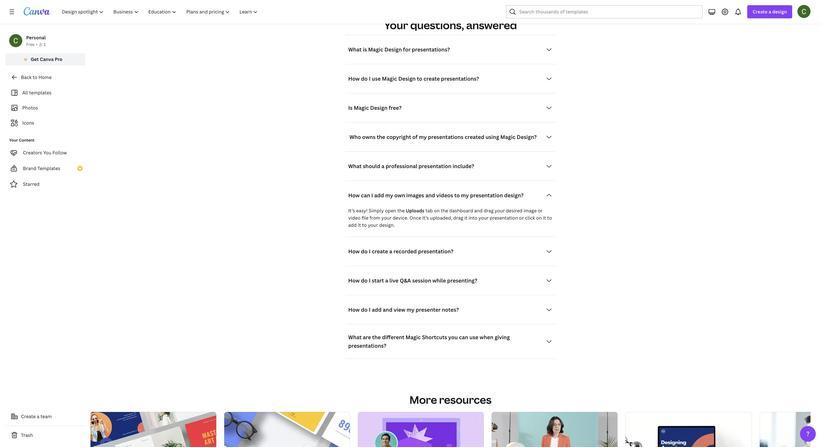 Task type: vqa. For each thing, say whether or not it's contained in the screenshot.
presentation to the top
yes



Task type: describe. For each thing, give the bounding box(es) containing it.
a inside "dropdown button"
[[769, 9, 772, 15]]

starred
[[23, 181, 40, 187]]

what are the different magic shortcuts you can use when giving presentations?
[[348, 334, 510, 350]]

a inside dropdown button
[[382, 163, 385, 170]]

uploads
[[406, 208, 425, 214]]

to inside "dropdown button"
[[417, 75, 423, 82]]

of
[[413, 134, 418, 141]]

how to design a pitch deck that will impress investors image
[[626, 412, 752, 447]]

video
[[348, 215, 361, 221]]

device.
[[393, 215, 409, 221]]

how do i start a live q&a session while presenting? button
[[346, 274, 556, 287]]

your for your content
[[9, 137, 18, 143]]

Search search field
[[520, 6, 699, 18]]

open
[[385, 208, 396, 214]]

do for use
[[361, 75, 368, 82]]

0 vertical spatial drag
[[484, 208, 494, 214]]

templates
[[37, 165, 60, 172]]

to inside dropdown button
[[455, 192, 460, 199]]

how for how do i create a recorded presentation?
[[348, 248, 360, 255]]

how do i start a live q&a session while presenting?
[[348, 277, 477, 284]]

all templates
[[22, 90, 51, 96]]

do for add
[[361, 306, 368, 314]]

my right view
[[407, 306, 415, 314]]

different
[[382, 334, 405, 341]]

your for your questions, answered
[[384, 18, 408, 32]]

presenter
[[416, 306, 441, 314]]

simply
[[369, 208, 384, 214]]

it's easy! simply open the uploads
[[348, 208, 425, 214]]

presentations? inside "what is magic design for presentations?" dropdown button
[[412, 46, 450, 53]]

owns
[[362, 134, 376, 141]]

videos
[[437, 192, 453, 199]]

my inside dropdown button
[[419, 134, 427, 141]]

2 horizontal spatial it
[[543, 215, 546, 221]]

design inside dropdown button
[[385, 46, 402, 53]]

images
[[407, 192, 424, 199]]

are
[[363, 334, 371, 341]]

how do i add and view my presenter notes?
[[348, 306, 459, 314]]

easy!
[[356, 208, 368, 214]]

create a design
[[753, 9, 787, 15]]

magic right 'is'
[[354, 104, 369, 112]]

trash link
[[5, 429, 85, 442]]

your down the it's easy! simply open the uploads
[[382, 215, 392, 221]]

click
[[525, 215, 535, 221]]

while
[[433, 277, 446, 284]]

i for how do i create a recorded presentation?
[[369, 248, 371, 255]]

what for what are the different magic shortcuts you can use when giving presentations?
[[348, 334, 362, 341]]

who owns the copyright of my presentations created using magic design?
[[348, 134, 537, 141]]

the for dashboard
[[441, 208, 448, 214]]

how for how do i add and view my presenter notes?
[[348, 306, 360, 314]]

back to home
[[21, 74, 52, 80]]

icons link
[[9, 117, 81, 129]]

how for how do i start a live q&a session while presenting?
[[348, 277, 360, 284]]

create for create a design
[[753, 9, 768, 15]]

do for create
[[361, 248, 368, 255]]

add for can
[[375, 192, 384, 199]]

and for tab on the dashboard and drag your desired image or video file from your device. once it's uploaded, drag it into your presentation or click on it to add it to your design.
[[474, 208, 483, 214]]

create for create a team
[[21, 414, 36, 420]]

my up dashboard
[[461, 192, 469, 199]]

how can i add my own images and videos to my presentation design?
[[348, 192, 524, 199]]

what for what is magic design for presentations?
[[348, 46, 362, 53]]

what for what should a professional presentation include?
[[348, 163, 362, 170]]

brand
[[23, 165, 36, 172]]

it's
[[348, 208, 355, 214]]

answered
[[466, 18, 517, 32]]

copyright
[[387, 134, 411, 141]]

presentation inside tab on the dashboard and drag your desired image or video file from your device. once it's uploaded, drag it into your presentation or click on it to add it to your design.
[[490, 215, 518, 221]]

presentations? inside the "what are the different magic shortcuts you can use when giving presentations?"
[[348, 342, 387, 350]]

•
[[36, 42, 37, 47]]

back
[[21, 74, 32, 80]]

all
[[22, 90, 28, 96]]

brand templates
[[23, 165, 60, 172]]

design?
[[504, 192, 524, 199]]

own
[[395, 192, 405, 199]]

the up device.
[[398, 208, 405, 214]]

include?
[[453, 163, 474, 170]]

and for how do i add and view my presenter notes?
[[383, 306, 393, 314]]

start
[[372, 277, 384, 284]]

1
[[44, 42, 46, 47]]

how do i use magic design to create presentations? button
[[346, 72, 556, 85]]

back to home link
[[5, 71, 85, 84]]

creative decks for a one-of-a-kind presentation image
[[760, 412, 821, 447]]

0 horizontal spatial it
[[358, 222, 361, 228]]

1 horizontal spatial it
[[465, 215, 468, 221]]

free?
[[389, 104, 402, 112]]

can inside how can i add my own images and videos to my presentation design? dropdown button
[[361, 192, 370, 199]]

design.
[[379, 222, 395, 228]]

image
[[524, 208, 537, 214]]

shortcuts
[[422, 334, 447, 341]]

i for how can i add my own images and videos to my presentation design?
[[372, 192, 373, 199]]

add for do
[[372, 306, 382, 314]]

all templates link
[[9, 87, 81, 99]]

presentation inside dropdown button
[[419, 163, 452, 170]]

free
[[26, 42, 35, 47]]

created
[[465, 134, 485, 141]]

a left live on the bottom of the page
[[385, 277, 388, 284]]

file
[[362, 215, 369, 221]]

use inside the "what are the different magic shortcuts you can use when giving presentations?"
[[470, 334, 479, 341]]

tab on the dashboard and drag your desired image or video file from your device. once it's uploaded, drag it into your presentation or click on it to add it to your design.
[[348, 208, 552, 228]]

get canva pro button
[[5, 53, 85, 66]]

personal
[[26, 34, 46, 41]]

what should a professional presentation include?
[[348, 163, 474, 170]]

create a presentation in canva image
[[91, 412, 216, 447]]

team
[[41, 414, 52, 420]]



Task type: locate. For each thing, give the bounding box(es) containing it.
None search field
[[506, 5, 703, 18]]

and left view
[[383, 306, 393, 314]]

how
[[348, 75, 360, 82], [348, 192, 360, 199], [348, 248, 360, 255], [348, 277, 360, 284], [348, 306, 360, 314]]

it left into
[[465, 215, 468, 221]]

0 horizontal spatial on
[[434, 208, 440, 214]]

1 horizontal spatial drag
[[484, 208, 494, 214]]

drag down dashboard
[[454, 215, 463, 221]]

design inside "dropdown button"
[[399, 75, 416, 82]]

do for start
[[361, 277, 368, 284]]

what inside the what should a professional presentation include? dropdown button
[[348, 163, 362, 170]]

1 vertical spatial design
[[399, 75, 416, 82]]

0 horizontal spatial use
[[372, 75, 381, 82]]

the right are
[[372, 334, 381, 341]]

and inside tab on the dashboard and drag your desired image or video file from your device. once it's uploaded, drag it into your presentation or click on it to add it to your design.
[[474, 208, 483, 214]]

and left videos
[[426, 192, 435, 199]]

your questions, answered
[[384, 18, 517, 32]]

design left free?
[[370, 104, 388, 112]]

presentations to impress, from the experts image
[[492, 412, 618, 447]]

2 vertical spatial add
[[372, 306, 382, 314]]

create inside "dropdown button"
[[753, 9, 768, 15]]

presentation up into
[[470, 192, 503, 199]]

2 vertical spatial and
[[383, 306, 393, 314]]

1 do from the top
[[361, 75, 368, 82]]

0 horizontal spatial your
[[9, 137, 18, 143]]

pro
[[55, 56, 62, 62]]

professional
[[386, 163, 418, 170]]

2 vertical spatial presentation
[[490, 215, 518, 221]]

magic up free?
[[382, 75, 397, 82]]

1 horizontal spatial and
[[426, 192, 435, 199]]

it's
[[422, 215, 429, 221]]

0 vertical spatial what
[[348, 46, 362, 53]]

0 vertical spatial create
[[753, 9, 768, 15]]

presentation left include?
[[419, 163, 452, 170]]

for
[[403, 46, 411, 53]]

my right of
[[419, 134, 427, 141]]

top level navigation element
[[58, 5, 263, 18]]

presentations? inside the how do i use magic design to create presentations? "dropdown button"
[[441, 75, 479, 82]]

what inside the "what are the different magic shortcuts you can use when giving presentations?"
[[348, 334, 362, 341]]

add
[[375, 192, 384, 199], [348, 222, 357, 228], [372, 306, 382, 314]]

4 how from the top
[[348, 277, 360, 284]]

how do i use magic design to create presentations?
[[348, 75, 479, 82]]

what left are
[[348, 334, 362, 341]]

on right tab
[[434, 208, 440, 214]]

1 vertical spatial presentation
[[470, 192, 503, 199]]

giving
[[495, 334, 510, 341]]

session
[[412, 277, 431, 284]]

use up is magic design free?
[[372, 75, 381, 82]]

the inside dropdown button
[[377, 134, 385, 141]]

create left team on the left bottom of page
[[21, 414, 36, 420]]

1 vertical spatial can
[[459, 334, 468, 341]]

use inside the how do i use magic design to create presentations? "dropdown button"
[[372, 75, 381, 82]]

can up easy!
[[361, 192, 370, 199]]

your left content
[[9, 137, 18, 143]]

0 vertical spatial on
[[434, 208, 440, 214]]

and
[[426, 192, 435, 199], [474, 208, 483, 214], [383, 306, 393, 314]]

get canva pro
[[31, 56, 62, 62]]

0 vertical spatial create
[[424, 75, 440, 82]]

how do i add and view my presenter notes? button
[[346, 303, 556, 317]]

what is magic design for presentations?
[[348, 46, 450, 53]]

magic right the using
[[501, 134, 516, 141]]

the for copyright
[[377, 134, 385, 141]]

2 how from the top
[[348, 192, 360, 199]]

who owns the copyright of my presentations created using magic design? button
[[346, 131, 556, 144]]

1 vertical spatial drag
[[454, 215, 463, 221]]

0 horizontal spatial can
[[361, 192, 370, 199]]

drag
[[484, 208, 494, 214], [454, 215, 463, 221]]

tab
[[426, 208, 433, 214]]

can right "you"
[[459, 334, 468, 341]]

use left the when
[[470, 334, 479, 341]]

5 how from the top
[[348, 306, 360, 314]]

the right owns
[[377, 134, 385, 141]]

and up into
[[474, 208, 483, 214]]

a inside 'button'
[[37, 414, 39, 420]]

a left design in the top right of the page
[[769, 9, 772, 15]]

uploaded,
[[430, 215, 452, 221]]

magic inside dropdown button
[[501, 134, 516, 141]]

icons
[[22, 120, 34, 126]]

creators
[[23, 150, 42, 156]]

1 horizontal spatial on
[[536, 215, 542, 221]]

brand templates link
[[5, 162, 85, 175]]

1 horizontal spatial can
[[459, 334, 468, 341]]

a left team on the left bottom of page
[[37, 414, 39, 420]]

it
[[465, 215, 468, 221], [543, 215, 546, 221], [358, 222, 361, 228]]

creators you follow
[[23, 150, 67, 156]]

0 horizontal spatial create
[[21, 414, 36, 420]]

presentation down desired
[[490, 215, 518, 221]]

notes?
[[442, 306, 459, 314]]

drag left desired
[[484, 208, 494, 214]]

3 do from the top
[[361, 277, 368, 284]]

0 vertical spatial add
[[375, 192, 384, 199]]

what should a professional presentation include? button
[[346, 160, 556, 173]]

design inside dropdown button
[[370, 104, 388, 112]]

2 vertical spatial design
[[370, 104, 388, 112]]

1 horizontal spatial create
[[753, 9, 768, 15]]

create a team button
[[5, 410, 85, 423]]

it down 'video'
[[358, 222, 361, 228]]

or left click
[[519, 215, 524, 221]]

1 vertical spatial on
[[536, 215, 542, 221]]

do inside "dropdown button"
[[361, 75, 368, 82]]

what left should on the left
[[348, 163, 362, 170]]

0 vertical spatial presentations?
[[412, 46, 450, 53]]

more resources
[[410, 393, 492, 407]]

magic inside "dropdown button"
[[382, 75, 397, 82]]

you
[[449, 334, 458, 341]]

my left own
[[385, 192, 393, 199]]

your up the what is magic design for presentations?
[[384, 18, 408, 32]]

create inside 'button'
[[21, 414, 36, 420]]

presentations? right for
[[412, 46, 450, 53]]

is magic design free? button
[[346, 101, 556, 115]]

add down 'video'
[[348, 222, 357, 228]]

1 what from the top
[[348, 46, 362, 53]]

design left for
[[385, 46, 402, 53]]

0 horizontal spatial or
[[519, 215, 524, 221]]

on right click
[[536, 215, 542, 221]]

when
[[480, 334, 494, 341]]

1 vertical spatial what
[[348, 163, 362, 170]]

0 vertical spatial use
[[372, 75, 381, 82]]

2 vertical spatial presentations?
[[348, 342, 387, 350]]

0 horizontal spatial and
[[383, 306, 393, 314]]

your left desired
[[495, 208, 505, 214]]

presentations?
[[412, 46, 450, 53], [441, 75, 479, 82], [348, 342, 387, 350]]

1 vertical spatial create
[[21, 414, 36, 420]]

what are the different magic shortcuts you can use when giving presentations? button
[[346, 333, 556, 351]]

3 how from the top
[[348, 248, 360, 255]]

1 horizontal spatial create
[[424, 75, 440, 82]]

1 vertical spatial create
[[372, 248, 388, 255]]

create inside "dropdown button"
[[424, 75, 440, 82]]

on
[[434, 208, 440, 214], [536, 215, 542, 221]]

your
[[495, 208, 505, 214], [382, 215, 392, 221], [479, 215, 489, 221], [368, 222, 378, 228]]

a
[[769, 9, 772, 15], [382, 163, 385, 170], [389, 248, 392, 255], [385, 277, 388, 284], [37, 414, 39, 420]]

create left design in the top right of the page
[[753, 9, 768, 15]]

0 vertical spatial and
[[426, 192, 435, 199]]

the up the uploaded,
[[441, 208, 448, 214]]

from
[[370, 215, 380, 221]]

0 vertical spatial your
[[384, 18, 408, 32]]

how inside "dropdown button"
[[348, 75, 360, 82]]

0 vertical spatial presentation
[[419, 163, 452, 170]]

how for how do i use magic design to create presentations?
[[348, 75, 360, 82]]

is
[[348, 104, 353, 112]]

using
[[486, 134, 499, 141]]

is
[[363, 46, 367, 53]]

it right click
[[543, 215, 546, 221]]

content
[[19, 137, 35, 143]]

design
[[773, 9, 787, 15]]

0 horizontal spatial drag
[[454, 215, 463, 221]]

how for how can i add my own images and videos to my presentation design?
[[348, 192, 360, 199]]

the inside the "what are the different magic shortcuts you can use when giving presentations?"
[[372, 334, 381, 341]]

should
[[363, 163, 380, 170]]

your right into
[[479, 215, 489, 221]]

i inside "dropdown button"
[[369, 75, 371, 82]]

add inside tab on the dashboard and drag your desired image or video file from your device. once it's uploaded, drag it into your presentation or click on it to add it to your design.
[[348, 222, 357, 228]]

add up simply
[[375, 192, 384, 199]]

can inside the "what are the different magic shortcuts you can use when giving presentations?"
[[459, 334, 468, 341]]

christina overa image
[[798, 5, 811, 18]]

do
[[361, 75, 368, 82], [361, 248, 368, 255], [361, 277, 368, 284], [361, 306, 368, 314]]

templates
[[29, 90, 51, 96]]

create inside dropdown button
[[372, 248, 388, 255]]

presentation inside dropdown button
[[470, 192, 503, 199]]

you
[[43, 150, 51, 156]]

1 vertical spatial or
[[519, 215, 524, 221]]

presenting?
[[447, 277, 477, 284]]

1 vertical spatial use
[[470, 334, 479, 341]]

create a team
[[21, 414, 52, 420]]

what inside "what is magic design for presentations?" dropdown button
[[348, 46, 362, 53]]

once
[[410, 215, 421, 221]]

i for how do i add and view my presenter notes?
[[369, 306, 371, 314]]

0 vertical spatial design
[[385, 46, 402, 53]]

3 what from the top
[[348, 334, 362, 341]]

the for different
[[372, 334, 381, 341]]

magic inside the "what are the different magic shortcuts you can use when giving presentations?"
[[406, 334, 421, 341]]

how can i add my own images and videos to my presentation design? button
[[346, 189, 556, 202]]

1 vertical spatial add
[[348, 222, 357, 228]]

a left 'recorded'
[[389, 248, 392, 255]]

2 what from the top
[[348, 163, 362, 170]]

home
[[38, 74, 52, 80]]

create a design button
[[748, 5, 793, 18]]

magic right different
[[406, 334, 421, 341]]

the inside tab on the dashboard and drag your desired image or video file from your device. once it's uploaded, drag it into your presentation or click on it to add it to your design.
[[441, 208, 448, 214]]

free •
[[26, 42, 37, 47]]

1 horizontal spatial or
[[538, 208, 543, 214]]

presentations? down "what is magic design for presentations?" dropdown button
[[441, 75, 479, 82]]

what is magic design for presentations? button
[[346, 43, 556, 56]]

follow
[[52, 150, 67, 156]]

is magic design free?
[[348, 104, 402, 112]]

1 vertical spatial presentations?
[[441, 75, 479, 82]]

i for how do i start a live q&a session while presenting?
[[369, 277, 371, 284]]

magic inside dropdown button
[[368, 46, 383, 53]]

1 vertical spatial and
[[474, 208, 483, 214]]

present with ease in canva image
[[358, 412, 484, 447]]

or
[[538, 208, 543, 214], [519, 215, 524, 221]]

your down from at top
[[368, 222, 378, 228]]

add left view
[[372, 306, 382, 314]]

what left is
[[348, 46, 362, 53]]

1 vertical spatial your
[[9, 137, 18, 143]]

dashboard
[[450, 208, 473, 214]]

get
[[31, 56, 39, 62]]

0 horizontal spatial create
[[372, 248, 388, 255]]

live
[[390, 277, 399, 284]]

1 how from the top
[[348, 75, 360, 82]]

1 horizontal spatial your
[[384, 18, 408, 32]]

1 horizontal spatial use
[[470, 334, 479, 341]]

canva
[[40, 56, 54, 62]]

create
[[424, 75, 440, 82], [372, 248, 388, 255]]

4 do from the top
[[361, 306, 368, 314]]

q&a
[[400, 277, 411, 284]]

2 horizontal spatial and
[[474, 208, 483, 214]]

design down for
[[399, 75, 416, 82]]

desired
[[506, 208, 523, 214]]

2 vertical spatial what
[[348, 334, 362, 341]]

into
[[469, 215, 478, 221]]

starred link
[[5, 178, 85, 191]]

presentation size guide image
[[224, 412, 350, 447]]

photos
[[22, 105, 38, 111]]

0 vertical spatial or
[[538, 208, 543, 214]]

presentations? down are
[[348, 342, 387, 350]]

questions,
[[410, 18, 464, 32]]

presentation?
[[418, 248, 454, 255]]

or right image
[[538, 208, 543, 214]]

magic right is
[[368, 46, 383, 53]]

0 vertical spatial can
[[361, 192, 370, 199]]

how do i create a recorded presentation?
[[348, 248, 454, 255]]

a right should on the left
[[382, 163, 385, 170]]

2 do from the top
[[361, 248, 368, 255]]

trash
[[21, 432, 33, 438]]

the
[[377, 134, 385, 141], [398, 208, 405, 214], [441, 208, 448, 214], [372, 334, 381, 341]]

recorded
[[394, 248, 417, 255]]

i for how do i use magic design to create presentations?
[[369, 75, 371, 82]]



